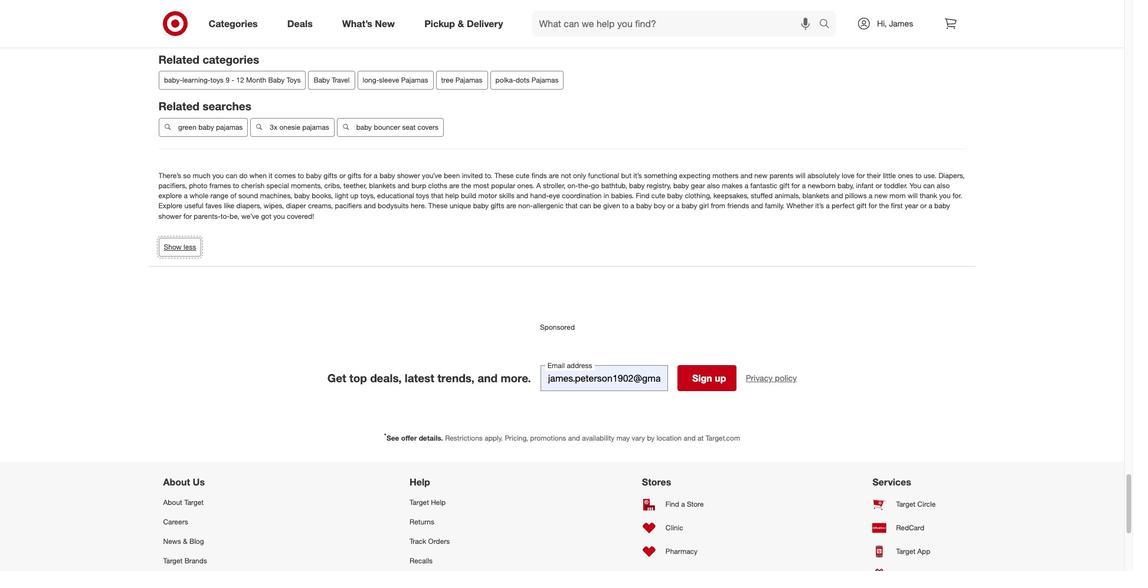Task type: locate. For each thing, give the bounding box(es) containing it.
to up the of
[[233, 181, 239, 190]]

pacifiers
[[335, 202, 362, 210]]

1 vertical spatial shower
[[159, 212, 182, 221]]

0 horizontal spatial can
[[226, 171, 238, 180]]

1 vertical spatial about
[[163, 498, 182, 507]]

allergenic
[[533, 202, 564, 210]]

1 horizontal spatial are
[[507, 202, 517, 210]]

1 vertical spatial these
[[429, 202, 448, 210]]

about up about target
[[163, 477, 190, 488]]

1 horizontal spatial will
[[908, 192, 918, 200]]

help up returns link
[[431, 498, 446, 507]]

blankets up educational
[[369, 181, 396, 190]]

1 vertical spatial help
[[431, 498, 446, 507]]

pajamas
[[401, 76, 428, 85], [456, 76, 483, 85], [532, 76, 559, 85]]

james
[[890, 18, 914, 28]]

1 horizontal spatial find
[[666, 500, 680, 509]]

up inside "there's so much you can do when it comes to baby gifts or gifts for a baby shower you've been invited to. these cute finds are not only functional but it's something expecting mothers and new parents will absolutely love for their little ones to use. diapers, pacifiers, photo frames to cherish special moments, cribs, teether, blankets and burp cloths are the most popular ones. a stroller, on-the-go bathtub, baby registry, baby gear also makes a fantastic gift for a newborn baby, infant or toddler. you can also explore a whole range of sound machines, baby books, light up toys, educational toys that help build motor skills and hand-eye coordination in babies. find cute baby clothing, keepsakes, stuffed animals, blankets and pillows a new mom will thank you for. explore useful faves like diapers, wipes, diaper creams, pacifiers and bodysuits here. these unique baby gifts are non-allergenic that can be given to a baby boy or a baby girl from friends and family. whether it's a perfect gift for the first year or a baby shower for parents-to-be, we've got you covered!"
[[351, 192, 359, 200]]

pajamas inside 3x onesie pajamas link
[[302, 123, 329, 132]]

baby-
[[164, 76, 182, 85]]

sound
[[239, 192, 258, 200]]

related for related categories
[[159, 52, 200, 66]]

gift down 'parents'
[[780, 181, 790, 190]]

0 horizontal spatial pajamas
[[401, 76, 428, 85]]

pajamas inside green baby pajamas link
[[216, 123, 243, 132]]

will up year
[[908, 192, 918, 200]]

1 vertical spatial up
[[715, 373, 727, 384]]

1 horizontal spatial that
[[566, 202, 578, 210]]

target app
[[897, 548, 931, 557]]

recalls
[[410, 557, 433, 566]]

1 vertical spatial blankets
[[803, 192, 830, 200]]

baby left travel
[[314, 76, 330, 85]]

help up target help
[[410, 477, 430, 488]]

target up returns
[[410, 498, 429, 507]]

1 vertical spatial toys
[[416, 192, 430, 200]]

baby left boy on the top right of the page
[[637, 202, 652, 210]]

1 horizontal spatial help
[[431, 498, 446, 507]]

0 vertical spatial will
[[796, 171, 806, 180]]

0 horizontal spatial also
[[708, 181, 721, 190]]

new
[[755, 171, 768, 180], [875, 192, 888, 200]]

toddler.
[[885, 181, 908, 190]]

2 baby from the left
[[314, 76, 330, 85]]

1 horizontal spatial toys
[[416, 192, 430, 200]]

3x onesie pajamas link
[[250, 118, 334, 137]]

0 vertical spatial about
[[163, 477, 190, 488]]

cute up ones.
[[516, 171, 530, 180]]

absolutely
[[808, 171, 840, 180]]

sign up
[[693, 373, 727, 384]]

can left the do
[[226, 171, 238, 180]]

1 horizontal spatial pajamas
[[456, 76, 483, 85]]

machines,
[[260, 192, 292, 200]]

polka-
[[496, 76, 516, 85]]

1 horizontal spatial you
[[274, 212, 285, 221]]

1 vertical spatial it's
[[816, 202, 825, 210]]

unique
[[450, 202, 471, 210]]

1 vertical spatial gift
[[857, 202, 867, 210]]

baby down moments,
[[294, 192, 310, 200]]

and left availability
[[569, 434, 581, 443]]

target help
[[410, 498, 446, 507]]

pajamas
[[216, 123, 243, 132], [302, 123, 329, 132]]

categories link
[[199, 11, 273, 37]]

target for target circle
[[897, 500, 916, 509]]

& for news
[[183, 538, 188, 546]]

0 horizontal spatial toys
[[210, 76, 223, 85]]

a left newborn
[[803, 181, 806, 190]]

1 horizontal spatial blankets
[[803, 192, 830, 200]]

learning-
[[182, 76, 210, 85]]

shower down explore
[[159, 212, 182, 221]]

deals link
[[277, 11, 328, 37]]

family.
[[766, 202, 785, 210]]

blankets down newborn
[[803, 192, 830, 200]]

find left store
[[666, 500, 680, 509]]

infant
[[857, 181, 874, 190]]

0 vertical spatial that
[[431, 192, 444, 200]]

1 vertical spatial new
[[875, 192, 888, 200]]

target for target help
[[410, 498, 429, 507]]

cherish
[[241, 181, 265, 190]]

1 vertical spatial can
[[924, 181, 935, 190]]

faves
[[206, 202, 222, 210]]

0 vertical spatial &
[[458, 17, 464, 29]]

0 horizontal spatial baby
[[268, 76, 284, 85]]

0 horizontal spatial pajamas
[[216, 123, 243, 132]]

1 pajamas from the left
[[216, 123, 243, 132]]

that down the coordination
[[566, 202, 578, 210]]

are down skills
[[507, 202, 517, 210]]

0 horizontal spatial up
[[351, 192, 359, 200]]

clinic link
[[642, 517, 716, 540]]

be
[[594, 202, 602, 210]]

1 horizontal spatial baby
[[314, 76, 330, 85]]

toys down burp
[[416, 192, 430, 200]]

3x
[[270, 123, 277, 132]]

target for target app
[[897, 548, 916, 557]]

0 horizontal spatial are
[[450, 181, 460, 190]]

about
[[163, 477, 190, 488], [163, 498, 182, 507]]

pajamas for polka-dots pajamas
[[532, 76, 559, 85]]

what's new
[[342, 17, 395, 29]]

0 horizontal spatial will
[[796, 171, 806, 180]]

* see offer details. restrictions apply. pricing, promotions and availability may vary by location and at target.com
[[384, 432, 741, 443]]

1 horizontal spatial pajamas
[[302, 123, 329, 132]]

2 horizontal spatial can
[[924, 181, 935, 190]]

when
[[250, 171, 267, 180]]

pajamas right tree
[[456, 76, 483, 85]]

1 horizontal spatial these
[[495, 171, 514, 180]]

gift down the pillows
[[857, 202, 867, 210]]

see
[[387, 434, 400, 443]]

functional
[[589, 171, 620, 180]]

up right "sign"
[[715, 373, 727, 384]]

0 vertical spatial find
[[636, 192, 650, 200]]

long-sleeve pajamas link
[[357, 71, 434, 90]]

sign
[[693, 373, 713, 384]]

0 horizontal spatial blankets
[[369, 181, 396, 190]]

0 horizontal spatial &
[[183, 538, 188, 546]]

find inside "there's so much you can do when it comes to baby gifts or gifts for a baby shower you've been invited to. these cute finds are not only functional but it's something expecting mothers and new parents will absolutely love for their little ones to use. diapers, pacifiers, photo frames to cherish special moments, cribs, teether, blankets and burp cloths are the most popular ones. a stroller, on-the-go bathtub, baby registry, baby gear also makes a fantastic gift for a newborn baby, infant or toddler. you can also explore a whole range of sound machines, baby books, light up toys, educational toys that help build motor skills and hand-eye coordination in babies. find cute baby clothing, keepsakes, stuffed animals, blankets and pillows a new mom will thank you for. explore useful faves like diapers, wipes, diaper creams, pacifiers and bodysuits here. these unique baby gifts are non-allergenic that can be given to a baby boy or a baby girl from friends and family. whether it's a perfect gift for the first year or a baby shower for parents-to-be, we've got you covered!"
[[636, 192, 650, 200]]

search
[[815, 19, 843, 30]]

polka-dots pajamas
[[496, 76, 559, 85]]

0 vertical spatial gift
[[780, 181, 790, 190]]

will
[[796, 171, 806, 180], [908, 192, 918, 200]]

are up stroller,
[[549, 171, 559, 180]]

find a store link
[[642, 493, 716, 517]]

explore
[[159, 192, 182, 200]]

1 vertical spatial you
[[940, 192, 951, 200]]

trends,
[[438, 371, 475, 385]]

1 vertical spatial are
[[450, 181, 460, 190]]

a left perfect
[[826, 202, 830, 210]]

month
[[246, 76, 266, 85]]

a right boy on the top right of the page
[[676, 202, 680, 210]]

love
[[842, 171, 855, 180]]

new left mom
[[875, 192, 888, 200]]

will right 'parents'
[[796, 171, 806, 180]]

also down diapers,
[[937, 181, 950, 190]]

0 vertical spatial it's
[[634, 171, 642, 180]]

coordination
[[562, 192, 602, 200]]

& right pickup
[[458, 17, 464, 29]]

can down the coordination
[[580, 202, 592, 210]]

1 horizontal spatial shower
[[397, 171, 420, 180]]

baby-learning-toys 9 - 12 month baby toys
[[164, 76, 301, 85]]

2 horizontal spatial pajamas
[[532, 76, 559, 85]]

you left for.
[[940, 192, 951, 200]]

can up thank
[[924, 181, 935, 190]]

diapers,
[[237, 202, 262, 210]]

related up baby-
[[159, 52, 200, 66]]

2 vertical spatial you
[[274, 212, 285, 221]]

to up moments,
[[298, 171, 304, 180]]

also right gear
[[708, 181, 721, 190]]

target left app
[[897, 548, 916, 557]]

that down the cloths
[[431, 192, 444, 200]]

0 vertical spatial shower
[[397, 171, 420, 180]]

whether
[[787, 202, 814, 210]]

0 horizontal spatial cute
[[516, 171, 530, 180]]

shower up burp
[[397, 171, 420, 180]]

1 vertical spatial cute
[[652, 192, 666, 200]]

3 pajamas from the left
[[532, 76, 559, 85]]

1 vertical spatial find
[[666, 500, 680, 509]]

baby down thank
[[935, 202, 951, 210]]

pajamas right the onesie
[[302, 123, 329, 132]]

1 horizontal spatial cute
[[652, 192, 666, 200]]

gear
[[691, 181, 706, 190]]

2 about from the top
[[163, 498, 182, 507]]

0 vertical spatial toys
[[210, 76, 223, 85]]

you up frames in the top of the page
[[213, 171, 224, 180]]

1 horizontal spatial it's
[[816, 202, 825, 210]]

keepsakes,
[[714, 192, 749, 200]]

there's so much you can do when it comes to baby gifts or gifts for a baby shower you've been invited to. these cute finds are not only functional but it's something expecting mothers and new parents will absolutely love for their little ones to use. diapers, pacifiers, photo frames to cherish special moments, cribs, teether, blankets and burp cloths are the most popular ones. a stroller, on-the-go bathtub, baby registry, baby gear also makes a fantastic gift for a newborn baby, infant or toddler. you can also explore a whole range of sound machines, baby books, light up toys, educational toys that help build motor skills and hand-eye coordination in babies. find cute baby clothing, keepsakes, stuffed animals, blankets and pillows a new mom will thank you for. explore useful faves like diapers, wipes, diaper creams, pacifiers and bodysuits here. these unique baby gifts are non-allergenic that can be given to a baby boy or a baby girl from friends and family. whether it's a perfect gift for the first year or a baby shower for parents-to-be, we've got you covered!
[[159, 171, 965, 221]]

wipes,
[[264, 202, 284, 210]]

toys inside "there's so much you can do when it comes to baby gifts or gifts for a baby shower you've been invited to. these cute finds are not only functional but it's something expecting mothers and new parents will absolutely love for their little ones to use. diapers, pacifiers, photo frames to cherish special moments, cribs, teether, blankets and burp cloths are the most popular ones. a stroller, on-the-go bathtub, baby registry, baby gear also makes a fantastic gift for a newborn baby, infant or toddler. you can also explore a whole range of sound machines, baby books, light up toys, educational toys that help build motor skills and hand-eye coordination in babies. find cute baby clothing, keepsakes, stuffed animals, blankets and pillows a new mom will thank you for. explore useful faves like diapers, wipes, diaper creams, pacifiers and bodysuits here. these unique baby gifts are non-allergenic that can be given to a baby boy or a baby girl from friends and family. whether it's a perfect gift for the first year or a baby shower for parents-to-be, we've got you covered!"
[[416, 192, 430, 200]]

gifts
[[324, 171, 338, 180], [348, 171, 362, 180], [491, 202, 505, 210]]

the left first
[[880, 202, 890, 210]]

pajamas for green baby pajamas
[[216, 123, 243, 132]]

& left blog
[[183, 538, 188, 546]]

0 horizontal spatial gift
[[780, 181, 790, 190]]

0 horizontal spatial find
[[636, 192, 650, 200]]

find down registry, on the top
[[636, 192, 650, 200]]

baby left bouncer
[[356, 123, 372, 132]]

boy
[[654, 202, 666, 210]]

get top deals, latest trends, and more.
[[328, 371, 531, 385]]

green
[[178, 123, 196, 132]]

about inside about target link
[[163, 498, 182, 507]]

target down news
[[163, 557, 183, 566]]

seat
[[402, 123, 416, 132]]

diapers,
[[939, 171, 965, 180]]

on-
[[568, 181, 579, 190]]

0 horizontal spatial it's
[[634, 171, 642, 180]]

cute down registry, on the top
[[652, 192, 666, 200]]

9
[[225, 76, 229, 85]]

or down thank
[[921, 202, 927, 210]]

1 vertical spatial will
[[908, 192, 918, 200]]

for up animals,
[[792, 181, 801, 190]]

gifts up cribs,
[[324, 171, 338, 180]]

0 horizontal spatial help
[[410, 477, 430, 488]]

bodysuits
[[378, 202, 409, 210]]

the up "build"
[[462, 181, 472, 190]]

hand-
[[531, 192, 549, 200]]

0 vertical spatial are
[[549, 171, 559, 180]]

pharmacy
[[666, 548, 698, 557]]

0 vertical spatial up
[[351, 192, 359, 200]]

pajamas right sleeve
[[401, 76, 428, 85]]

1 horizontal spatial can
[[580, 202, 592, 210]]

0 horizontal spatial you
[[213, 171, 224, 180]]

gifts down skills
[[491, 202, 505, 210]]

-
[[231, 76, 234, 85]]

0 vertical spatial related
[[159, 52, 200, 66]]

target inside "link"
[[410, 498, 429, 507]]

in
[[604, 192, 610, 200]]

travel
[[332, 76, 350, 85]]

up down teether,
[[351, 192, 359, 200]]

1 related from the top
[[159, 52, 200, 66]]

eye
[[549, 192, 560, 200]]

1 horizontal spatial &
[[458, 17, 464, 29]]

related for related searches
[[159, 99, 200, 113]]

1 vertical spatial related
[[159, 99, 200, 113]]

find a store
[[666, 500, 704, 509]]

like
[[224, 202, 235, 210]]

1 pajamas from the left
[[401, 76, 428, 85]]

to down 'babies.'
[[623, 202, 629, 210]]

1 vertical spatial &
[[183, 538, 188, 546]]

pajamas down searches
[[216, 123, 243, 132]]

1 vertical spatial the
[[880, 202, 890, 210]]

1 about from the top
[[163, 477, 190, 488]]

about up careers
[[163, 498, 182, 507]]

new up fantastic
[[755, 171, 768, 180]]

dots
[[516, 76, 530, 85]]

toys left 9
[[210, 76, 223, 85]]

and up makes
[[741, 171, 753, 180]]

it's right but
[[634, 171, 642, 180]]

from
[[711, 202, 726, 210]]

0 horizontal spatial gifts
[[324, 171, 338, 180]]

0 vertical spatial help
[[410, 477, 430, 488]]

diaper
[[286, 202, 306, 210]]

are up help
[[450, 181, 460, 190]]

target down us
[[184, 498, 204, 507]]

target left circle
[[897, 500, 916, 509]]

for up infant
[[857, 171, 866, 180]]

0 horizontal spatial new
[[755, 171, 768, 180]]

None text field
[[541, 365, 668, 391]]

about target
[[163, 498, 204, 507]]

pajamas right dots
[[532, 76, 559, 85]]

these down help
[[429, 202, 448, 210]]

1 horizontal spatial up
[[715, 373, 727, 384]]

1 horizontal spatial gift
[[857, 202, 867, 210]]

0 vertical spatial the
[[462, 181, 472, 190]]

baby left toys at left
[[268, 76, 284, 85]]

these up the popular
[[495, 171, 514, 180]]

you down wipes,
[[274, 212, 285, 221]]

you've
[[422, 171, 442, 180]]

we've
[[241, 212, 259, 221]]

2 related from the top
[[159, 99, 200, 113]]

newborn
[[808, 181, 836, 190]]

related up green
[[159, 99, 200, 113]]

1 horizontal spatial also
[[937, 181, 950, 190]]

2 horizontal spatial gifts
[[491, 202, 505, 210]]

2 pajamas from the left
[[302, 123, 329, 132]]

3x onesie pajamas
[[270, 123, 329, 132]]



Task type: vqa. For each thing, say whether or not it's contained in the screenshot.
only
yes



Task type: describe. For each thing, give the bounding box(es) containing it.
track orders link
[[410, 532, 485, 552]]

1 also from the left
[[708, 181, 721, 190]]

for down useful
[[183, 212, 192, 221]]

news
[[163, 538, 181, 546]]

0 vertical spatial can
[[226, 171, 238, 180]]

target.com
[[706, 434, 741, 443]]

baby down 'clothing,'
[[682, 202, 698, 210]]

cribs,
[[325, 181, 342, 190]]

books,
[[312, 192, 333, 200]]

or down their
[[876, 181, 883, 190]]

use.
[[924, 171, 937, 180]]

invited
[[462, 171, 483, 180]]

what's
[[342, 17, 373, 29]]

1 vertical spatial that
[[566, 202, 578, 210]]

explore
[[159, 202, 183, 210]]

and up perfect
[[832, 192, 844, 200]]

whole
[[190, 192, 209, 200]]

polka-dots pajamas link
[[490, 71, 564, 90]]

about for about target
[[163, 498, 182, 507]]

about target link
[[163, 493, 252, 513]]

latest
[[405, 371, 435, 385]]

services
[[873, 477, 912, 488]]

offer
[[401, 434, 417, 443]]

ones
[[899, 171, 914, 180]]

friends
[[728, 202, 750, 210]]

about for about us
[[163, 477, 190, 488]]

track orders
[[410, 538, 450, 546]]

target brands
[[163, 557, 207, 566]]

privacy policy
[[746, 373, 797, 383]]

top
[[350, 371, 367, 385]]

a up useful
[[184, 192, 188, 200]]

to-
[[221, 212, 230, 221]]

help inside target help "link"
[[431, 498, 446, 507]]

baby-learning-toys 9 - 12 month baby toys link
[[159, 71, 306, 90]]

and up non-
[[517, 192, 529, 200]]

tree
[[441, 76, 454, 85]]

pajamas for long-sleeve pajamas
[[401, 76, 428, 85]]

2 also from the left
[[937, 181, 950, 190]]

details.
[[419, 434, 443, 443]]

a down 'babies.'
[[631, 202, 635, 210]]

show less
[[164, 243, 196, 251]]

baby,
[[838, 181, 855, 190]]

1 horizontal spatial the
[[880, 202, 890, 210]]

bouncer
[[374, 123, 400, 132]]

1 horizontal spatial gifts
[[348, 171, 362, 180]]

target circle
[[897, 500, 936, 509]]

2 vertical spatial can
[[580, 202, 592, 210]]

motor
[[479, 192, 497, 200]]

here.
[[411, 202, 427, 210]]

vary
[[632, 434, 646, 443]]

first
[[892, 202, 904, 210]]

0 vertical spatial these
[[495, 171, 514, 180]]

0 vertical spatial you
[[213, 171, 224, 180]]

go
[[591, 181, 600, 190]]

thank
[[920, 192, 938, 200]]

for.
[[953, 192, 963, 200]]

for down infant
[[869, 202, 878, 210]]

for up teether,
[[364, 171, 372, 180]]

news & blog link
[[163, 532, 252, 552]]

a up toys,
[[374, 171, 378, 180]]

pricing,
[[505, 434, 529, 443]]

brands
[[185, 557, 207, 566]]

given
[[604, 202, 621, 210]]

2 horizontal spatial you
[[940, 192, 951, 200]]

pajamas for 3x onesie pajamas
[[302, 123, 329, 132]]

baby travel
[[314, 76, 350, 85]]

most
[[474, 181, 490, 190]]

of
[[231, 192, 237, 200]]

to up "you" in the top right of the page
[[916, 171, 922, 180]]

or right boy on the top right of the page
[[668, 202, 674, 210]]

finds
[[532, 171, 547, 180]]

target brands link
[[163, 552, 252, 571]]

got
[[261, 212, 272, 221]]

baby down motor
[[473, 202, 489, 210]]

baby up moments,
[[306, 171, 322, 180]]

tree pajamas link
[[436, 71, 488, 90]]

0 horizontal spatial shower
[[159, 212, 182, 221]]

fantastic
[[751, 181, 778, 190]]

and down toys,
[[364, 202, 376, 210]]

What can we help you find? suggestions appear below search field
[[532, 11, 823, 37]]

pickup & delivery link
[[415, 11, 518, 37]]

us
[[193, 477, 205, 488]]

baby up educational
[[380, 171, 395, 180]]

stuffed
[[751, 192, 773, 200]]

not
[[561, 171, 572, 180]]

and left at
[[684, 434, 696, 443]]

careers
[[163, 518, 188, 527]]

onesie
[[279, 123, 300, 132]]

deals
[[287, 17, 313, 29]]

categories
[[209, 17, 258, 29]]

store
[[687, 500, 704, 509]]

baby left gear
[[674, 181, 689, 190]]

0 vertical spatial blankets
[[369, 181, 396, 190]]

baby right green
[[198, 123, 214, 132]]

hi, james
[[878, 18, 914, 28]]

2 horizontal spatial are
[[549, 171, 559, 180]]

up inside button
[[715, 373, 727, 384]]

bathtub,
[[602, 181, 628, 190]]

privacy
[[746, 373, 773, 383]]

& for pickup
[[458, 17, 464, 29]]

2 vertical spatial are
[[507, 202, 517, 210]]

returns
[[410, 518, 435, 527]]

1 horizontal spatial new
[[875, 192, 888, 200]]

so
[[183, 171, 191, 180]]

hi,
[[878, 18, 887, 28]]

0 vertical spatial new
[[755, 171, 768, 180]]

1 baby from the left
[[268, 76, 284, 85]]

0 horizontal spatial that
[[431, 192, 444, 200]]

0 horizontal spatial these
[[429, 202, 448, 210]]

much
[[193, 171, 211, 180]]

you
[[910, 181, 922, 190]]

pickup & delivery
[[425, 17, 504, 29]]

a left store
[[682, 500, 685, 509]]

a down infant
[[869, 192, 873, 200]]

stroller,
[[543, 181, 566, 190]]

creams,
[[308, 202, 333, 210]]

range
[[211, 192, 229, 200]]

comes
[[275, 171, 296, 180]]

baby down but
[[630, 181, 645, 190]]

and down stuffed
[[752, 202, 764, 210]]

a right makes
[[745, 181, 749, 190]]

*
[[384, 432, 387, 439]]

baby down registry, on the top
[[668, 192, 683, 200]]

target for target brands
[[163, 557, 183, 566]]

animals,
[[775, 192, 801, 200]]

apply.
[[485, 434, 503, 443]]

and left more.
[[478, 371, 498, 385]]

moments,
[[291, 181, 323, 190]]

parents
[[770, 171, 794, 180]]

sleeve
[[379, 76, 399, 85]]

0 vertical spatial cute
[[516, 171, 530, 180]]

light
[[335, 192, 349, 200]]

or up cribs,
[[340, 171, 346, 180]]

2 pajamas from the left
[[456, 76, 483, 85]]

be,
[[230, 212, 239, 221]]

build
[[461, 192, 477, 200]]

and up educational
[[398, 181, 410, 190]]

toys inside baby-learning-toys 9 - 12 month baby toys link
[[210, 76, 223, 85]]

recalls link
[[410, 552, 485, 571]]

it
[[269, 171, 273, 180]]

0 horizontal spatial the
[[462, 181, 472, 190]]

a down thank
[[929, 202, 933, 210]]



